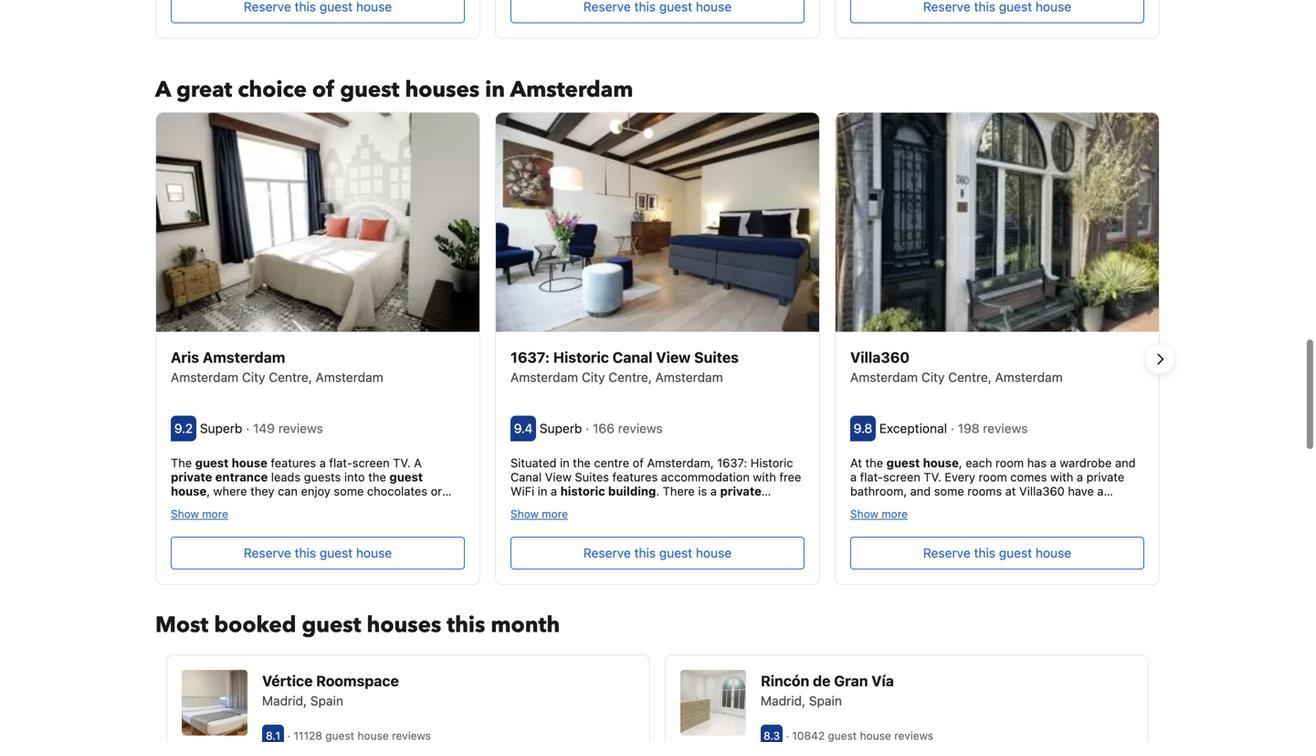 Task type: vqa. For each thing, say whether or not it's contained in the screenshot.
9.2 Superb 149 reviews
yes



Task type: describe. For each thing, give the bounding box(es) containing it.
facilities
[[932, 513, 978, 527]]

private entrance
[[511, 485, 762, 513]]

rincón de gran vía madrid, spain
[[761, 673, 895, 709]]

there
[[663, 485, 695, 499]]

this for city
[[295, 546, 316, 561]]

free inside for the convenience of those who stay. the property offers allergy-free units and is located 600 metres from royal palace amsterdam.
[[753, 513, 775, 527]]

from
[[689, 528, 714, 541]]

aris amsterdam amsterdam city centre, amsterdam
[[171, 349, 384, 385]]

scored 9.4 element
[[511, 416, 536, 442]]

show for aris
[[171, 508, 199, 521]]

vértice roomspace madrid, spain
[[262, 673, 399, 709]]

tv,
[[1010, 499, 1028, 513]]

offers inside for the convenience of those who stay. the property offers allergy-free units and is located 600 metres from royal palace amsterdam.
[[675, 513, 708, 527]]

this for view
[[635, 546, 656, 561]]

a inside the guest house features a flat-screen tv. a private entrance leads guests into the
[[320, 456, 326, 470]]

and down have
[[1079, 499, 1100, 513]]

de
[[813, 673, 831, 691]]

featured
[[1002, 513, 1049, 527]]

of for convenience
[[790, 499, 801, 513]]

private up the coffee
[[851, 499, 889, 513]]

guests
[[304, 471, 341, 484]]

from 166 reviews element
[[586, 421, 667, 436]]

room up "comes"
[[996, 456, 1025, 470]]

bathroom,
[[851, 485, 908, 499]]

aris amsterdam link
[[171, 347, 465, 369]]

, for where
[[207, 485, 210, 499]]

rincón
[[761, 673, 810, 691]]

suites inside 1637: historic canal view suites amsterdam city centre, amsterdam
[[695, 349, 739, 366]]

cookies.
[[171, 499, 217, 513]]

this up vértice roomspace link
[[447, 611, 486, 641]]

metres
[[647, 528, 685, 541]]

is inside for the convenience of those who stay. the property offers allergy-free units and is located 600 metres from royal palace amsterdam.
[[565, 528, 574, 541]]

or
[[431, 485, 442, 499]]

villa360 inside villa360 amsterdam city centre, amsterdam
[[851, 349, 910, 366]]

a down accommodation
[[711, 485, 717, 499]]

mini
[[1031, 499, 1054, 513]]

198
[[958, 421, 980, 436]]

allergy-
[[711, 513, 753, 527]]

city inside aris amsterdam amsterdam city centre, amsterdam
[[242, 370, 265, 385]]

2 horizontal spatial screen
[[970, 499, 1007, 513]]

who
[[545, 513, 568, 527]]

reviews for centre,
[[984, 421, 1028, 436]]

has
[[1028, 456, 1047, 470]]

tea
[[1103, 499, 1120, 513]]

reserve for city
[[924, 546, 971, 561]]

a down at
[[851, 471, 857, 484]]

property types region
[[141, 112, 1175, 608]]

.
[[656, 485, 660, 499]]

house inside the guest house features a flat-screen tv. a private entrance leads guests into the
[[232, 456, 268, 470]]

towels
[[413, 499, 449, 513]]

coffee
[[851, 513, 886, 527]]

flat- inside , each room has a wardrobe and a flat-screen tv. every room comes with a private bathroom, and some rooms at villa360 have a private garden. a flat screen tv, mini bar and tea and coffee making facilities are featured in all rooms.
[[861, 471, 884, 484]]

166
[[593, 421, 615, 436]]

leads
[[271, 471, 301, 484]]

amsterdam.
[[511, 542, 578, 556]]

9.2 superb 149 reviews
[[174, 421, 327, 436]]

the inside situated in the centre of amsterdam, 1637: historic canal view suites features accommodation with free wifi in a
[[573, 456, 591, 470]]

of for choice
[[312, 75, 335, 105]]

house down bed
[[356, 546, 392, 561]]

reserve this guest house for suites
[[584, 546, 732, 561]]

0 vertical spatial a
[[155, 75, 171, 105]]

roomspace
[[316, 673, 399, 691]]

1 horizontal spatial is
[[698, 485, 708, 499]]

house up every
[[924, 456, 959, 470]]

and right wardrobe
[[1116, 456, 1136, 470]]

offers inside offers bed linen, towels and housekeeping service.
[[320, 499, 353, 513]]

linen,
[[380, 499, 410, 513]]

0 vertical spatial houses
[[405, 75, 480, 105]]

show more button for canal
[[511, 507, 568, 521]]

with inside situated in the centre of amsterdam, 1637: historic canal view suites features accommodation with free wifi in a
[[753, 471, 777, 484]]

villa360 link
[[851, 347, 1145, 369]]

wifi
[[511, 485, 535, 499]]

of inside situated in the centre of amsterdam, 1637: historic canal view suites features accommodation with free wifi in a
[[633, 456, 644, 470]]

show more for city
[[851, 508, 908, 521]]

9.4
[[514, 421, 533, 436]]

from 149 reviews element
[[246, 421, 327, 436]]

can
[[278, 485, 298, 499]]

more for city
[[882, 508, 908, 521]]

superb for historic
[[540, 421, 583, 436]]

city inside villa360 amsterdam city centre, amsterdam
[[922, 370, 945, 385]]

all
[[1065, 513, 1077, 527]]

and inside offers bed linen, towels and housekeeping service.
[[171, 513, 191, 527]]

historic inside 1637: historic canal view suites amsterdam city centre, amsterdam
[[554, 349, 609, 366]]

building
[[609, 485, 656, 499]]

show more button for city
[[851, 507, 908, 521]]

housekeeping
[[195, 513, 272, 527]]

a great choice of guest houses in amsterdam
[[155, 75, 634, 105]]

rooms
[[968, 485, 1003, 499]]

vértice roomspace image
[[182, 671, 248, 737]]

reserve this guest house for amsterdam
[[924, 546, 1072, 561]]

and inside for the convenience of those who stay. the property offers allergy-free units and is located 600 metres from royal palace amsterdam.
[[541, 528, 562, 541]]

1 horizontal spatial screen
[[884, 471, 921, 484]]

house down 'all'
[[1036, 546, 1072, 561]]

a inside , each room has a wardrobe and a flat-screen tv. every room comes with a private bathroom, and some rooms at villa360 have a private garden. a flat screen tv, mini bar and tea and coffee making facilities are featured in all rooms.
[[937, 499, 945, 513]]

superb for amsterdam
[[200, 421, 243, 436]]

most
[[155, 611, 209, 641]]

a up have
[[1077, 471, 1084, 484]]

from 208 reviews element for spain
[[287, 730, 434, 743]]

and up garden.
[[911, 485, 931, 499]]

show more for amsterdam
[[171, 508, 228, 521]]

the for at the guest house
[[866, 456, 884, 470]]

rincón de gran vía image
[[681, 671, 747, 737]]

1 vertical spatial houses
[[367, 611, 442, 641]]

rated superb element for amsterdam
[[200, 421, 246, 436]]

, each room has a wardrobe and a flat-screen tv. every room comes with a private bathroom, and some rooms at villa360 have a private garden. a flat screen tv, mini bar and tea and coffee making facilities are featured in all rooms.
[[851, 456, 1144, 527]]

are
[[982, 513, 999, 527]]

canal inside situated in the centre of amsterdam, 1637: historic canal view suites features accommodation with free wifi in a
[[511, 471, 542, 484]]

vía
[[872, 673, 895, 691]]

comes
[[1011, 471, 1048, 484]]

1637: historic canal view suites image
[[496, 113, 820, 332]]

entrance inside the guest house features a flat-screen tv. a private entrance leads guests into the
[[215, 471, 268, 484]]

rooms.
[[1081, 513, 1119, 527]]

madrid, inside vértice roomspace madrid, spain
[[262, 694, 307, 709]]

vértice
[[262, 673, 313, 691]]

reserve this guest house for centre,
[[244, 546, 392, 561]]

guest inside the guest house features a flat-screen tv. a private entrance leads guests into the
[[195, 456, 229, 470]]

most booked guest houses this month
[[155, 611, 560, 641]]

villa360 section
[[835, 112, 1161, 586]]

property
[[625, 513, 672, 527]]

convenience
[[717, 499, 787, 513]]

have
[[1069, 485, 1095, 499]]

bar
[[1058, 499, 1076, 513]]

stay.
[[571, 513, 597, 527]]

royal
[[718, 528, 747, 541]]

9.2
[[174, 421, 193, 436]]

into
[[344, 471, 365, 484]]

wardrobe
[[1060, 456, 1113, 470]]

month
[[491, 611, 560, 641]]

a inside situated in the centre of amsterdam, 1637: historic canal view suites features accommodation with free wifi in a
[[551, 485, 557, 499]]

tv. inside the guest house features a flat-screen tv. a private entrance leads guests into the
[[393, 456, 411, 470]]

aris amsterdam section
[[155, 112, 481, 586]]

house inside guest house
[[171, 485, 207, 499]]

guest house
[[171, 471, 423, 499]]

located
[[577, 528, 618, 541]]

centre
[[594, 456, 630, 470]]

a inside the guest house features a flat-screen tv. a private entrance leads guests into the
[[414, 456, 422, 470]]

madrid, inside rincón de gran vía madrid, spain
[[761, 694, 806, 709]]

great
[[176, 75, 232, 105]]

more for amsterdam
[[202, 508, 228, 521]]



Task type: locate. For each thing, give the bounding box(es) containing it.
1 with from the left
[[753, 471, 777, 484]]

0 horizontal spatial rated superb element
[[200, 421, 246, 436]]

2 horizontal spatial reviews
[[984, 421, 1028, 436]]

canal inside 1637: historic canal view suites amsterdam city centre, amsterdam
[[613, 349, 653, 366]]

rated superb element for historic
[[540, 421, 586, 436]]

1 show more button from the left
[[171, 507, 228, 521]]

a left flat
[[937, 499, 945, 513]]

a up tea on the right bottom of the page
[[1098, 485, 1104, 499]]

centre, inside aris amsterdam amsterdam city centre, amsterdam
[[269, 370, 312, 385]]

1 horizontal spatial reserve
[[584, 546, 631, 561]]

of inside for the convenience of those who stay. the property offers allergy-free units and is located 600 metres from royal palace amsterdam.
[[790, 499, 801, 513]]

9.4 superb 166 reviews
[[514, 421, 667, 436]]

1637: up accommodation
[[718, 456, 748, 470]]

1 city from the left
[[242, 370, 265, 385]]

0 horizontal spatial canal
[[511, 471, 542, 484]]

units
[[511, 528, 538, 541]]

1 horizontal spatial ,
[[959, 456, 963, 470]]

centre,
[[269, 370, 312, 385], [609, 370, 652, 385], [949, 370, 992, 385]]

1637: historic canal view suites link
[[511, 347, 805, 369]]

1 show more from the left
[[171, 508, 228, 521]]

show inside villa360 section
[[851, 508, 879, 521]]

house up "cookies."
[[171, 485, 207, 499]]

2 with from the left
[[1051, 471, 1074, 484]]

2 from 208 reviews element from the left
[[786, 730, 937, 743]]

1 horizontal spatial centre,
[[609, 370, 652, 385]]

the for at the
[[581, 499, 599, 513]]

0 horizontal spatial show
[[171, 508, 199, 521]]

1 horizontal spatial free
[[780, 471, 802, 484]]

1 horizontal spatial features
[[613, 471, 658, 484]]

view inside situated in the centre of amsterdam, 1637: historic canal view suites features accommodation with free wifi in a
[[545, 471, 572, 484]]

0 vertical spatial 1637:
[[511, 349, 550, 366]]

the inside , where they can enjoy some chocolates or cookies. the
[[220, 499, 241, 513]]

the inside the guest house features a flat-screen tv. a private entrance leads guests into the
[[171, 456, 192, 470]]

spain down roomspace
[[311, 694, 344, 709]]

, inside , where they can enjoy some chocolates or cookies. the
[[207, 485, 210, 499]]

the inside for the convenience of those who stay. the property offers allergy-free units and is located 600 metres from royal palace amsterdam.
[[600, 513, 621, 527]]

some inside , where they can enjoy some chocolates or cookies. the
[[334, 485, 364, 499]]

suites inside situated in the centre of amsterdam, 1637: historic canal view suites features accommodation with free wifi in a
[[575, 471, 609, 484]]

more down bathroom,
[[882, 508, 908, 521]]

accommodation
[[661, 471, 750, 484]]

show more button for amsterdam
[[171, 507, 228, 521]]

reserve down service.
[[244, 546, 291, 561]]

chocolates
[[367, 485, 428, 499]]

2 horizontal spatial reserve
[[924, 546, 971, 561]]

1 horizontal spatial more
[[542, 508, 568, 521]]

1 madrid, from the left
[[262, 694, 307, 709]]

2 horizontal spatial reserve this guest house
[[924, 546, 1072, 561]]

this inside aris amsterdam section
[[295, 546, 316, 561]]

villa360 up mini
[[1020, 485, 1065, 499]]

screen inside the guest house features a flat-screen tv. a private entrance leads guests into the
[[353, 456, 390, 470]]

rated exceptional element
[[880, 421, 951, 436]]

private inside the guest house features a flat-screen tv. a private entrance leads guests into the
[[171, 471, 212, 484]]

1 show from the left
[[171, 508, 199, 521]]

1 horizontal spatial reserve this guest house
[[584, 546, 732, 561]]

show inside aris amsterdam section
[[171, 508, 199, 521]]

2 spain from the left
[[809, 694, 842, 709]]

1 reserve from the left
[[244, 546, 291, 561]]

, up "cookies."
[[207, 485, 210, 499]]

every
[[945, 471, 976, 484]]

1 vertical spatial canal
[[511, 471, 542, 484]]

guest inside guest house
[[390, 471, 423, 484]]

3 reviews from the left
[[984, 421, 1028, 436]]

reserve this guest house link down the are
[[851, 537, 1145, 570]]

show down scored 9.2 element
[[171, 508, 199, 521]]

and right tea on the right bottom of the page
[[1123, 499, 1144, 513]]

reserve this guest house down the are
[[924, 546, 1072, 561]]

reviews right 166
[[618, 421, 663, 436]]

2 show more button from the left
[[511, 507, 568, 521]]

flat
[[949, 499, 967, 513]]

spain inside rincón de gran vía madrid, spain
[[809, 694, 842, 709]]

situated
[[511, 456, 557, 470]]

2 horizontal spatial more
[[882, 508, 908, 521]]

this down the are
[[975, 546, 996, 561]]

1 horizontal spatial of
[[633, 456, 644, 470]]

a right has
[[1051, 456, 1057, 470]]

1 horizontal spatial tv.
[[924, 471, 942, 484]]

1 horizontal spatial villa360
[[1020, 485, 1065, 499]]

0 horizontal spatial free
[[753, 513, 775, 527]]

palace
[[751, 528, 787, 541]]

some up flat
[[935, 485, 965, 499]]

0 horizontal spatial some
[[334, 485, 364, 499]]

for
[[677, 499, 693, 513]]

0 horizontal spatial of
[[312, 75, 335, 105]]

from 208 reviews element down vértice roomspace madrid, spain on the left
[[287, 730, 434, 743]]

screen up into
[[353, 456, 390, 470]]

with up have
[[1051, 471, 1074, 484]]

those
[[511, 513, 542, 527]]

private inside private entrance
[[721, 485, 762, 499]]

2 centre, from the left
[[609, 370, 652, 385]]

1 vertical spatial historic
[[751, 456, 794, 470]]

,
[[959, 456, 963, 470], [207, 485, 210, 499]]

city up 9.4 superb 166 reviews
[[582, 370, 605, 385]]

villa360 amsterdam city centre, amsterdam
[[851, 349, 1063, 385]]

situated in the centre of amsterdam, 1637: historic canal view suites features accommodation with free wifi in a
[[511, 456, 802, 499]]

2 horizontal spatial show
[[851, 508, 879, 521]]

they
[[250, 485, 275, 499]]

next image
[[1150, 349, 1172, 371]]

the
[[171, 456, 192, 470], [220, 499, 241, 513], [600, 513, 621, 527]]

show down bathroom,
[[851, 508, 879, 521]]

0 horizontal spatial the
[[171, 456, 192, 470]]

house inside 1637: historic canal view suites section
[[696, 546, 732, 561]]

reviews for view
[[618, 421, 663, 436]]

flat-
[[329, 456, 353, 470], [861, 471, 884, 484]]

the inside the guest house features a flat-screen tv. a private entrance leads guests into the
[[369, 471, 386, 484]]

choice
[[238, 75, 307, 105]]

reviews right 198
[[984, 421, 1028, 436]]

private up "cookies."
[[171, 471, 212, 484]]

1 rated superb element from the left
[[200, 421, 246, 436]]

exceptional
[[880, 421, 948, 436]]

the for for the convenience of those who stay. the property offers allergy-free units and is located 600 metres from royal palace amsterdam.
[[696, 499, 714, 513]]

0 horizontal spatial from 208 reviews element
[[287, 730, 434, 743]]

historic inside situated in the centre of amsterdam, 1637: historic canal view suites features accommodation with free wifi in a
[[751, 456, 794, 470]]

at
[[851, 456, 863, 470]]

0 horizontal spatial show more button
[[171, 507, 228, 521]]

with up convenience
[[753, 471, 777, 484]]

0 vertical spatial canal
[[613, 349, 653, 366]]

historic building . there is a
[[561, 485, 721, 499]]

suites
[[695, 349, 739, 366], [575, 471, 609, 484]]

show for villa360
[[851, 508, 879, 521]]

149
[[253, 421, 275, 436]]

2 reviews from the left
[[618, 421, 663, 436]]

2 horizontal spatial of
[[790, 499, 801, 513]]

free inside situated in the centre of amsterdam, 1637: historic canal view suites features accommodation with free wifi in a
[[780, 471, 802, 484]]

spain down the de
[[809, 694, 842, 709]]

making
[[889, 513, 929, 527]]

centre, inside 1637: historic canal view suites amsterdam city centre, amsterdam
[[609, 370, 652, 385]]

1 horizontal spatial spain
[[809, 694, 842, 709]]

tv. inside , each room has a wardrobe and a flat-screen tv. every room comes with a private bathroom, and some rooms at villa360 have a private garden. a flat screen tv, mini bar and tea and coffee making facilities are featured in all rooms.
[[924, 471, 942, 484]]

villa360 up "9.8"
[[851, 349, 910, 366]]

0 vertical spatial ,
[[959, 456, 963, 470]]

private up convenience
[[721, 485, 762, 499]]

villa360
[[851, 349, 910, 366], [1020, 485, 1065, 499]]

reviews for city
[[279, 421, 323, 436]]

0 horizontal spatial villa360
[[851, 349, 910, 366]]

0 horizontal spatial screen
[[353, 456, 390, 470]]

, up every
[[959, 456, 963, 470]]

1 horizontal spatial entrance
[[511, 499, 563, 513]]

show up "units"
[[511, 508, 539, 521]]

1 horizontal spatial a
[[414, 456, 422, 470]]

villa360 inside , each room has a wardrobe and a flat-screen tv. every room comes with a private bathroom, and some rooms at villa360 have a private garden. a flat screen tv, mini bar and tea and coffee making facilities are featured in all rooms.
[[1020, 485, 1065, 499]]

show more button inside aris amsterdam section
[[171, 507, 228, 521]]

2 vertical spatial of
[[790, 499, 801, 513]]

reserve this guest house down metres
[[584, 546, 732, 561]]

flat- up bathroom,
[[861, 471, 884, 484]]

3 more from the left
[[882, 508, 908, 521]]

, inside , each room has a wardrobe and a flat-screen tv. every room comes with a private bathroom, and some rooms at villa360 have a private garden. a flat screen tv, mini bar and tea and coffee making facilities are featured in all rooms.
[[959, 456, 963, 470]]

view inside 1637: historic canal view suites amsterdam city centre, amsterdam
[[656, 349, 691, 366]]

scored 8.1 element
[[262, 726, 284, 743]]

a
[[155, 75, 171, 105], [414, 456, 422, 470], [937, 499, 945, 513]]

reviews inside 1637: historic canal view suites section
[[618, 421, 663, 436]]

2 city from the left
[[582, 370, 605, 385]]

show more down where
[[171, 508, 228, 521]]

0 horizontal spatial entrance
[[215, 471, 268, 484]]

features inside situated in the centre of amsterdam, 1637: historic canal view suites features accommodation with free wifi in a
[[613, 471, 658, 484]]

3 reserve from the left
[[924, 546, 971, 561]]

600
[[621, 528, 644, 541]]

spain inside vértice roomspace madrid, spain
[[311, 694, 344, 709]]

features up leads
[[271, 456, 316, 470]]

1 horizontal spatial suites
[[695, 349, 739, 366]]

reviews
[[279, 421, 323, 436], [618, 421, 663, 436], [984, 421, 1028, 436]]

free
[[780, 471, 802, 484], [753, 513, 775, 527]]

the guest house features a flat-screen tv. a private entrance leads guests into the
[[171, 456, 422, 484]]

scored 8.3 element
[[761, 726, 783, 743]]

1 vertical spatial 1637:
[[718, 456, 748, 470]]

reserve this guest house link inside aris amsterdam section
[[171, 537, 465, 570]]

1 reserve this guest house link from the left
[[171, 537, 465, 570]]

0 horizontal spatial offers
[[320, 499, 353, 513]]

with inside , each room has a wardrobe and a flat-screen tv. every room comes with a private bathroom, and some rooms at villa360 have a private garden. a flat screen tv, mini bar and tea and coffee making facilities are featured in all rooms.
[[1051, 471, 1074, 484]]

reserve for amsterdam
[[244, 546, 291, 561]]

the inside for the convenience of those who stay. the property offers allergy-free units and is located 600 metres from royal palace amsterdam.
[[696, 499, 714, 513]]

reviews inside aris amsterdam section
[[279, 421, 323, 436]]

1637: inside 1637: historic canal view suites amsterdam city centre, amsterdam
[[511, 349, 550, 366]]

from 208 reviews element for vía
[[786, 730, 937, 743]]

3 reserve this guest house link from the left
[[851, 537, 1145, 570]]

superb inside 1637: historic canal view suites section
[[540, 421, 583, 436]]

0 horizontal spatial reviews
[[279, 421, 323, 436]]

2 some from the left
[[935, 485, 965, 499]]

0 horizontal spatial flat-
[[329, 456, 353, 470]]

1637: historic canal view suites section
[[495, 112, 821, 586]]

centre, down aris amsterdam link
[[269, 370, 312, 385]]

more left stay.
[[542, 508, 568, 521]]

some
[[334, 485, 364, 499], [935, 485, 965, 499]]

1 horizontal spatial some
[[935, 485, 965, 499]]

of right choice
[[312, 75, 335, 105]]

, where they can enjoy some chocolates or cookies. the
[[171, 485, 442, 513]]

tv. up chocolates
[[393, 456, 411, 470]]

reserve this guest house inside villa360 section
[[924, 546, 1072, 561]]

1 horizontal spatial offers
[[675, 513, 708, 527]]

at up tv,
[[1006, 485, 1017, 499]]

this for centre,
[[975, 546, 996, 561]]

reviews inside villa360 section
[[984, 421, 1028, 436]]

the up 'historic'
[[573, 456, 591, 470]]

1637: historic canal view suites amsterdam city centre, amsterdam
[[511, 349, 739, 385]]

1 horizontal spatial at
[[1006, 485, 1017, 499]]

centre, down 1637: historic canal view suites link
[[609, 370, 652, 385]]

1 horizontal spatial show
[[511, 508, 539, 521]]

and
[[1116, 456, 1136, 470], [911, 485, 931, 499], [1079, 499, 1100, 513], [1123, 499, 1144, 513], [171, 513, 191, 527], [541, 528, 562, 541]]

scored 9.8 element
[[851, 416, 876, 442]]

more
[[202, 508, 228, 521], [542, 508, 568, 521], [882, 508, 908, 521]]

show more down bathroom,
[[851, 508, 908, 521]]

0 horizontal spatial madrid,
[[262, 694, 307, 709]]

reserve this guest house
[[244, 546, 392, 561], [584, 546, 732, 561], [924, 546, 1072, 561]]

offers down enjoy
[[320, 499, 353, 513]]

in inside , each room has a wardrobe and a flat-screen tv. every room comes with a private bathroom, and some rooms at villa360 have a private garden. a flat screen tv, mini bar and tea and coffee making facilities are featured in all rooms.
[[1052, 513, 1062, 527]]

show more button down bathroom,
[[851, 507, 908, 521]]

2 vertical spatial a
[[937, 499, 945, 513]]

view
[[656, 349, 691, 366], [545, 471, 572, 484]]

0 horizontal spatial suites
[[575, 471, 609, 484]]

1 reserve this guest house from the left
[[244, 546, 392, 561]]

0 vertical spatial free
[[780, 471, 802, 484]]

0 horizontal spatial view
[[545, 471, 572, 484]]

1 horizontal spatial rated superb element
[[540, 421, 586, 436]]

entrance up where
[[215, 471, 268, 484]]

2 horizontal spatial centre,
[[949, 370, 992, 385]]

reserve this guest house link for suites
[[511, 537, 805, 570]]

3 centre, from the left
[[949, 370, 992, 385]]

reserve inside aris amsterdam section
[[244, 546, 291, 561]]

1 horizontal spatial superb
[[540, 421, 583, 436]]

a up chocolates
[[414, 456, 422, 470]]

1637:
[[511, 349, 550, 366], [718, 456, 748, 470]]

show more inside aris amsterdam section
[[171, 508, 228, 521]]

this down service.
[[295, 546, 316, 561]]

1 vertical spatial a
[[414, 456, 422, 470]]

flat- inside the guest house features a flat-screen tv. a private entrance leads guests into the
[[329, 456, 353, 470]]

some down into
[[334, 485, 364, 499]]

superb inside aris amsterdam section
[[200, 421, 243, 436]]

canal up from 166 reviews 'element'
[[613, 349, 653, 366]]

rated superb element
[[200, 421, 246, 436], [540, 421, 586, 436]]

reserve inside villa360 section
[[924, 546, 971, 561]]

in
[[485, 75, 505, 105], [560, 456, 570, 470], [538, 485, 548, 499], [1052, 513, 1062, 527]]

at the guest house
[[851, 456, 959, 470]]

3 city from the left
[[922, 370, 945, 385]]

0 horizontal spatial city
[[242, 370, 265, 385]]

historic
[[561, 485, 606, 499]]

each
[[966, 456, 993, 470]]

1 vertical spatial of
[[633, 456, 644, 470]]

features up the building
[[613, 471, 658, 484]]

view up from 166 reviews 'element'
[[656, 349, 691, 366]]

2 show more from the left
[[511, 508, 568, 521]]

show more button
[[171, 507, 228, 521], [511, 507, 568, 521], [851, 507, 908, 521]]

free up palace
[[753, 513, 775, 527]]

reserve this guest house inside 1637: historic canal view suites section
[[584, 546, 732, 561]]

reserve this guest house link down property
[[511, 537, 805, 570]]

private
[[171, 471, 212, 484], [1087, 471, 1125, 484], [721, 485, 762, 499], [851, 499, 889, 513]]

more down where
[[202, 508, 228, 521]]

screen up the are
[[970, 499, 1007, 513]]

free up convenience
[[780, 471, 802, 484]]

1 horizontal spatial from 208 reviews element
[[786, 730, 937, 743]]

private down wardrobe
[[1087, 471, 1125, 484]]

3 show more button from the left
[[851, 507, 908, 521]]

rated superb element right the 9.4
[[540, 421, 586, 436]]

1 horizontal spatial city
[[582, 370, 605, 385]]

1 reviews from the left
[[279, 421, 323, 436]]

1 vertical spatial ,
[[207, 485, 210, 499]]

reserve this guest house link for centre,
[[171, 537, 465, 570]]

0 horizontal spatial ,
[[207, 485, 210, 499]]

0 horizontal spatial at
[[567, 499, 577, 513]]

is down 'who'
[[565, 528, 574, 541]]

2 show from the left
[[511, 508, 539, 521]]

1 horizontal spatial show more
[[511, 508, 568, 521]]

gran
[[835, 673, 869, 691]]

2 superb from the left
[[540, 421, 583, 436]]

villa360 image
[[836, 113, 1160, 332]]

booked
[[214, 611, 296, 641]]

2 rated superb element from the left
[[540, 421, 586, 436]]

bed
[[356, 499, 377, 513]]

superb right "9.2"
[[200, 421, 243, 436]]

0 horizontal spatial spain
[[311, 694, 344, 709]]

entrance inside private entrance
[[511, 499, 563, 513]]

the inside villa360 section
[[866, 456, 884, 470]]

reserve inside 1637: historic canal view suites section
[[584, 546, 631, 561]]

1 horizontal spatial view
[[656, 349, 691, 366]]

madrid, down "vértice"
[[262, 694, 307, 709]]

2 horizontal spatial show more button
[[851, 507, 908, 521]]

the down scored 9.2 element
[[171, 456, 192, 470]]

offers down for
[[675, 513, 708, 527]]

reserve this guest house down service.
[[244, 546, 392, 561]]

for the convenience of those who stay. the property offers allergy-free units and is located 600 metres from royal palace amsterdam.
[[511, 499, 801, 556]]

, for each
[[959, 456, 963, 470]]

madrid, down rincón on the right of the page
[[761, 694, 806, 709]]

tv. left every
[[924, 471, 942, 484]]

where
[[213, 485, 247, 499]]

from 208 reviews element
[[287, 730, 434, 743], [786, 730, 937, 743]]

1 from 208 reviews element from the left
[[287, 730, 434, 743]]

aris amsterdam image
[[156, 113, 480, 332]]

features
[[271, 456, 316, 470], [613, 471, 658, 484]]

and down "cookies."
[[171, 513, 191, 527]]

rincón de gran vía link
[[761, 671, 1134, 693]]

centre, down villa360 link
[[949, 370, 992, 385]]

show more for canal
[[511, 508, 568, 521]]

2 horizontal spatial city
[[922, 370, 945, 385]]

more inside villa360 section
[[882, 508, 908, 521]]

scored 9.2 element
[[171, 416, 196, 442]]

2 reserve this guest house from the left
[[584, 546, 732, 561]]

city up '9.2 superb 149 reviews'
[[242, 370, 265, 385]]

0 horizontal spatial is
[[565, 528, 574, 541]]

at inside , each room has a wardrobe and a flat-screen tv. every room comes with a private bathroom, and some rooms at villa360 have a private garden. a flat screen tv, mini bar and tea and coffee making facilities are featured in all rooms.
[[1006, 485, 1017, 499]]

the down where
[[220, 499, 241, 513]]

view up 'historic'
[[545, 471, 572, 484]]

enjoy
[[301, 485, 331, 499]]

2 madrid, from the left
[[761, 694, 806, 709]]

at down 'historic'
[[567, 499, 577, 513]]

1 centre, from the left
[[269, 370, 312, 385]]

more inside aris amsterdam section
[[202, 508, 228, 521]]

canal
[[613, 349, 653, 366], [511, 471, 542, 484]]

0 vertical spatial view
[[656, 349, 691, 366]]

screen down at the guest house
[[884, 471, 921, 484]]

1 horizontal spatial the
[[220, 499, 241, 513]]

0 vertical spatial suites
[[695, 349, 739, 366]]

show for 1637:
[[511, 508, 539, 521]]

2 reserve this guest house link from the left
[[511, 537, 805, 570]]

0 horizontal spatial features
[[271, 456, 316, 470]]

show more inside 1637: historic canal view suites section
[[511, 508, 568, 521]]

1 some from the left
[[334, 485, 364, 499]]

9.8
[[854, 421, 873, 436]]

0 vertical spatial villa360
[[851, 349, 910, 366]]

reserve
[[244, 546, 291, 561], [584, 546, 631, 561], [924, 546, 971, 561]]

0 horizontal spatial historic
[[554, 349, 609, 366]]

the up stay.
[[581, 499, 599, 513]]

show more button inside 1637: historic canal view suites section
[[511, 507, 568, 521]]

1 vertical spatial at
[[567, 499, 577, 513]]

reserve this guest house inside aris amsterdam section
[[244, 546, 392, 561]]

house up they
[[232, 456, 268, 470]]

amsterdam,
[[647, 456, 714, 470]]

0 horizontal spatial show more
[[171, 508, 228, 521]]

0 horizontal spatial reserve this guest house
[[244, 546, 392, 561]]

reserve this guest house link down service.
[[171, 537, 465, 570]]

0 horizontal spatial more
[[202, 508, 228, 521]]

1 vertical spatial is
[[565, 528, 574, 541]]

1 horizontal spatial historic
[[751, 456, 794, 470]]

1 more from the left
[[202, 508, 228, 521]]

features inside the guest house features a flat-screen tv. a private entrance leads guests into the
[[271, 456, 316, 470]]

show more inside villa360 section
[[851, 508, 908, 521]]

0 horizontal spatial tv.
[[393, 456, 411, 470]]

1637: inside situated in the centre of amsterdam, 1637: historic canal view suites features accommodation with free wifi in a
[[718, 456, 748, 470]]

city inside 1637: historic canal view suites amsterdam city centre, amsterdam
[[582, 370, 605, 385]]

some inside , each room has a wardrobe and a flat-screen tv. every room comes with a private bathroom, and some rooms at villa360 have a private garden. a flat screen tv, mini bar and tea and coffee making facilities are featured in all rooms.
[[935, 485, 965, 499]]

reserve down facilities on the bottom
[[924, 546, 971, 561]]

0 horizontal spatial with
[[753, 471, 777, 484]]

1 vertical spatial free
[[753, 513, 775, 527]]

reviews right 149
[[279, 421, 323, 436]]

1 horizontal spatial reviews
[[618, 421, 663, 436]]

of right the centre
[[633, 456, 644, 470]]

reserve this guest house link for amsterdam
[[851, 537, 1145, 570]]

2 more from the left
[[542, 508, 568, 521]]

3 reserve this guest house from the left
[[924, 546, 1072, 561]]

1 vertical spatial suites
[[575, 471, 609, 484]]

at inside 1637: historic canal view suites section
[[567, 499, 577, 513]]

3 show from the left
[[851, 508, 879, 521]]

9.8 exceptional 198 reviews
[[854, 421, 1032, 436]]

from 208 reviews element down gran at bottom right
[[786, 730, 937, 743]]

0 horizontal spatial 1637:
[[511, 349, 550, 366]]

centre, inside villa360 amsterdam city centre, amsterdam
[[949, 370, 992, 385]]

more for canal
[[542, 508, 568, 521]]

garden.
[[892, 499, 934, 513]]

entrance up those
[[511, 499, 563, 513]]

the up located
[[600, 513, 621, 527]]

0 vertical spatial historic
[[554, 349, 609, 366]]

city up 9.8 exceptional 198 reviews
[[922, 370, 945, 385]]

screen
[[353, 456, 390, 470], [884, 471, 921, 484], [970, 499, 1007, 513]]

a
[[320, 456, 326, 470], [1051, 456, 1057, 470], [851, 471, 857, 484], [1077, 471, 1084, 484], [551, 485, 557, 499], [711, 485, 717, 499], [1098, 485, 1104, 499]]

1 horizontal spatial madrid,
[[761, 694, 806, 709]]

1 vertical spatial villa360
[[1020, 485, 1065, 499]]

house down from
[[696, 546, 732, 561]]

1 horizontal spatial show more button
[[511, 507, 568, 521]]

from 198 reviews element
[[951, 421, 1032, 436]]

more inside 1637: historic canal view suites section
[[542, 508, 568, 521]]

of right convenience
[[790, 499, 801, 513]]

this inside 1637: historic canal view suites section
[[635, 546, 656, 561]]

and down 'who'
[[541, 528, 562, 541]]

aris
[[171, 349, 199, 366]]

this down 600
[[635, 546, 656, 561]]

1 vertical spatial entrance
[[511, 499, 563, 513]]

show inside 1637: historic canal view suites section
[[511, 508, 539, 521]]

1 superb from the left
[[200, 421, 243, 436]]

reserve for canal
[[584, 546, 631, 561]]

1 spain from the left
[[311, 694, 344, 709]]

0 vertical spatial entrance
[[215, 471, 268, 484]]

0 vertical spatial at
[[1006, 485, 1017, 499]]

0 horizontal spatial a
[[155, 75, 171, 105]]

the right for
[[696, 499, 714, 513]]

show more
[[171, 508, 228, 521], [511, 508, 568, 521], [851, 508, 908, 521]]

superb right the 9.4
[[540, 421, 583, 436]]

a up guests
[[320, 456, 326, 470]]

historic up convenience
[[751, 456, 794, 470]]

guest inside 1637: historic canal view suites section
[[660, 546, 693, 561]]

service.
[[275, 513, 319, 527]]

show more button inside villa360 section
[[851, 507, 908, 521]]

2 reserve from the left
[[584, 546, 631, 561]]

reserve down located
[[584, 546, 631, 561]]

room up rooms
[[979, 471, 1008, 484]]

this inside villa360 section
[[975, 546, 996, 561]]

2 horizontal spatial reserve this guest house link
[[851, 537, 1145, 570]]

0 vertical spatial is
[[698, 485, 708, 499]]

3 show more from the left
[[851, 508, 908, 521]]

historic
[[554, 349, 609, 366], [751, 456, 794, 470]]



